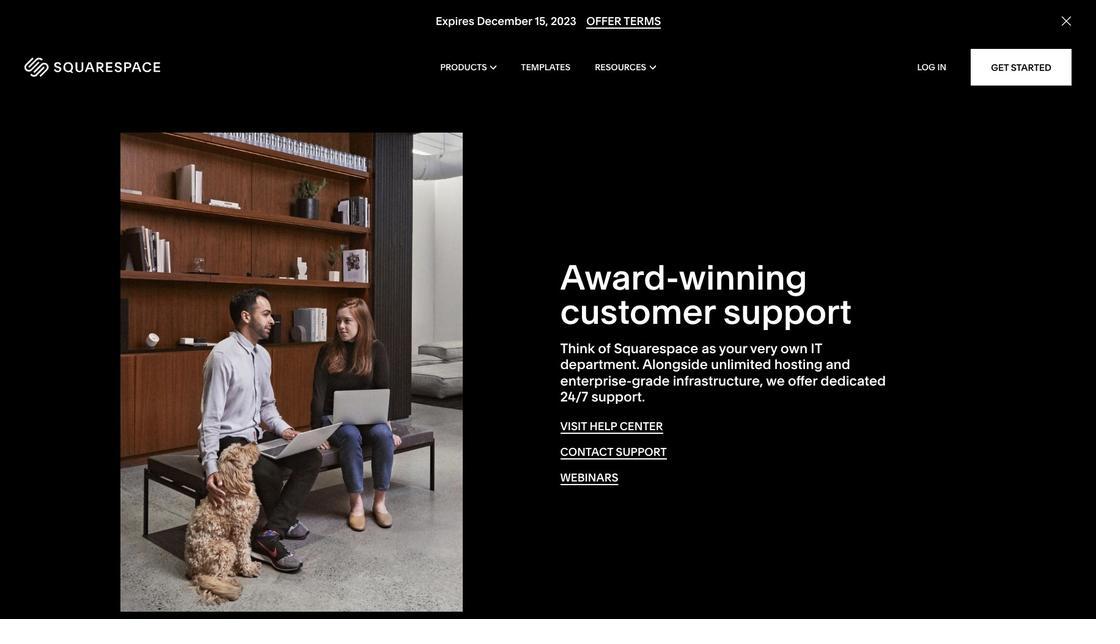 Task type: describe. For each thing, give the bounding box(es) containing it.
award-
[[561, 257, 679, 299]]

get started
[[992, 61, 1052, 73]]

enterprise-
[[561, 373, 632, 390]]

contact support link
[[561, 445, 667, 460]]

offer
[[587, 14, 622, 28]]

contact
[[561, 445, 614, 460]]

and
[[826, 357, 851, 373]]

templates link
[[521, 43, 571, 92]]

december
[[477, 14, 532, 28]]

get started link
[[972, 49, 1072, 86]]

customer
[[561, 291, 716, 333]]

support.
[[592, 389, 646, 406]]

linkedin image
[[461, 0, 489, 24]]

grade
[[632, 373, 670, 390]]

help
[[590, 420, 618, 434]]

webinars link
[[561, 471, 619, 486]]

terms
[[624, 14, 661, 28]]

resources button
[[595, 43, 656, 92]]

dedicated
[[821, 373, 887, 390]]

log             in
[[918, 62, 947, 73]]

log             in link
[[918, 62, 947, 73]]

visit help center link
[[561, 420, 664, 435]]

infrastructure,
[[673, 373, 764, 390]]

center
[[620, 420, 664, 434]]

visit
[[561, 420, 587, 434]]

expires december 15, 2023
[[436, 14, 577, 28]]

2023
[[551, 14, 577, 28]]

products button
[[441, 43, 497, 92]]

support
[[616, 445, 667, 460]]

24/7
[[561, 389, 589, 406]]

expires
[[436, 14, 474, 28]]

department.
[[561, 357, 640, 373]]

ups image
[[608, 0, 636, 27]]

15,
[[535, 14, 548, 28]]



Task type: locate. For each thing, give the bounding box(es) containing it.
hosting
[[775, 357, 823, 373]]

templates
[[521, 62, 571, 73]]

offer terms link
[[587, 14, 661, 29]]

started
[[1012, 61, 1052, 73]]

support
[[724, 291, 853, 333]]

contact support
[[561, 445, 667, 460]]

offer
[[789, 373, 818, 390]]

unlimited
[[712, 357, 772, 373]]

log
[[918, 62, 936, 73]]

products
[[441, 62, 487, 73]]

think of squarespace as your very own it department. alongside unlimited hosting and enterprise-grade infrastructure, we offer dedicated 24/7 support.
[[561, 341, 887, 406]]

squarespace
[[614, 341, 699, 357]]

alongside
[[643, 357, 708, 373]]

as
[[702, 341, 717, 357]]

own
[[781, 341, 808, 357]]

we
[[767, 373, 785, 390]]

award-winning customer support
[[561, 257, 853, 333]]

get
[[992, 61, 1010, 73]]

visit help center
[[561, 420, 664, 434]]

winning
[[679, 257, 808, 299]]

webinars
[[561, 471, 619, 485]]

offer terms
[[587, 14, 661, 28]]

your
[[720, 341, 748, 357]]

in
[[938, 62, 947, 73]]

customer care advisors. image
[[120, 133, 463, 612]]

resources
[[595, 62, 647, 73]]

squarespace logo image
[[24, 58, 160, 77]]

squarespace logo link
[[24, 58, 234, 77]]

very
[[751, 341, 778, 357]]

it
[[811, 341, 823, 357]]

think
[[561, 341, 595, 357]]

of
[[599, 341, 611, 357]]



Task type: vqa. For each thing, say whether or not it's contained in the screenshot.
Squarespace
yes



